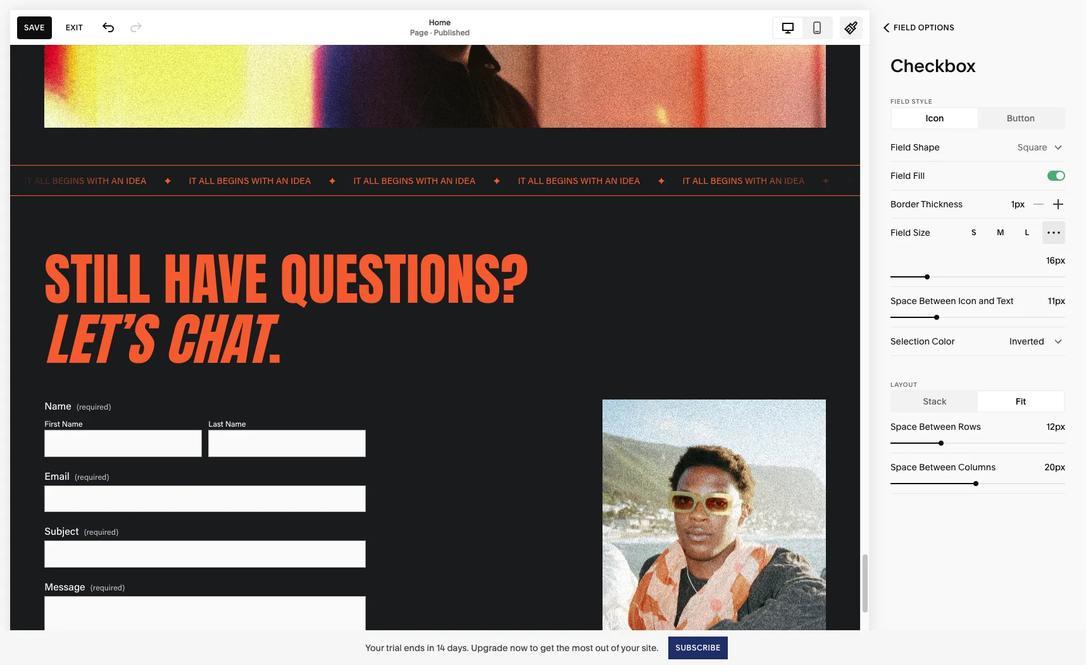 Task type: vqa. For each thing, say whether or not it's contained in the screenshot.
Text
yes



Task type: locate. For each thing, give the bounding box(es) containing it.
shape
[[913, 142, 940, 153]]

0 vertical spatial between
[[919, 296, 956, 307]]

of
[[611, 643, 619, 654]]

1 vertical spatial space
[[891, 422, 917, 433]]

button
[[1007, 113, 1035, 124]]

field options button
[[870, 14, 968, 42]]

get
[[540, 643, 554, 654]]

square
[[1018, 142, 1048, 153]]

days.
[[447, 643, 469, 654]]

None range field
[[891, 275, 1065, 280], [891, 315, 1065, 320], [891, 441, 1065, 446], [891, 482, 1065, 487], [891, 275, 1065, 280], [891, 315, 1065, 320], [891, 441, 1065, 446], [891, 482, 1065, 487]]

between left columns
[[919, 462, 956, 473]]

between down stack 'button'
[[919, 422, 956, 433]]

0 horizontal spatial icon
[[926, 113, 944, 124]]

site.
[[642, 643, 659, 654]]

1 vertical spatial between
[[919, 422, 956, 433]]

icon down style
[[926, 113, 944, 124]]

14
[[437, 643, 445, 654]]

space
[[891, 296, 917, 307], [891, 422, 917, 433], [891, 462, 917, 473]]

space up "selection"
[[891, 296, 917, 307]]

field for field shape
[[891, 142, 911, 153]]

rows
[[958, 422, 981, 433]]

trial
[[386, 643, 402, 654]]

upgrade
[[471, 643, 508, 654]]

option group containing s
[[963, 222, 1065, 244]]

0 vertical spatial space
[[891, 296, 917, 307]]

tab list containing stack
[[892, 392, 1064, 412]]

1 vertical spatial icon
[[958, 296, 977, 307]]

1 between from the top
[[919, 296, 956, 307]]

subscribe
[[676, 643, 721, 653]]

field left shape
[[891, 142, 911, 153]]

2 vertical spatial space
[[891, 462, 917, 473]]

3 between from the top
[[919, 462, 956, 473]]

2 vertical spatial tab list
[[892, 392, 1064, 412]]

between up color
[[919, 296, 956, 307]]

field for field size
[[891, 227, 911, 239]]

0 vertical spatial icon
[[926, 113, 944, 124]]

selection
[[891, 336, 930, 347]]

field size
[[891, 227, 930, 239]]

1 space from the top
[[891, 296, 917, 307]]

2 between from the top
[[919, 422, 956, 433]]

space down stack 'button'
[[891, 422, 917, 433]]

thickness
[[921, 199, 963, 210]]

2 vertical spatial between
[[919, 462, 956, 473]]

field left fill
[[891, 170, 911, 182]]

2 space from the top
[[891, 422, 917, 433]]

None field
[[1024, 254, 1065, 268], [1024, 294, 1065, 308], [891, 328, 1065, 356], [1024, 420, 1065, 434], [1024, 461, 1065, 475], [1024, 254, 1065, 268], [1024, 294, 1065, 308], [891, 328, 1065, 356], [1024, 420, 1065, 434], [1024, 461, 1065, 475]]

3 space from the top
[[891, 462, 917, 473]]

most
[[572, 643, 593, 654]]

layout
[[891, 382, 918, 389]]

field
[[894, 23, 916, 32], [891, 98, 910, 105], [891, 142, 911, 153], [891, 170, 911, 182], [891, 227, 911, 239]]

1 horizontal spatial icon
[[958, 296, 977, 307]]

between for icon
[[919, 296, 956, 307]]

space for space between rows
[[891, 422, 917, 433]]

Border Thickness field
[[983, 191, 1025, 218]]

field left options
[[894, 23, 916, 32]]

space down the space between rows
[[891, 462, 917, 473]]

options
[[918, 23, 955, 32]]

field left style
[[891, 98, 910, 105]]

option group
[[963, 222, 1065, 244]]

field left size
[[891, 227, 911, 239]]

fit
[[1016, 396, 1026, 408]]

your trial ends in 14 days. upgrade now to get the most out of your site.
[[365, 643, 659, 654]]

stack button
[[892, 392, 978, 412]]

save
[[24, 22, 45, 32]]

m
[[997, 228, 1004, 237]]

between
[[919, 296, 956, 307], [919, 422, 956, 433], [919, 462, 956, 473]]

in
[[427, 643, 434, 654]]

field style
[[891, 98, 933, 105]]

tab list containing icon
[[892, 108, 1064, 128]]

icon inside button
[[926, 113, 944, 124]]

fill
[[913, 170, 925, 182]]

None checkbox
[[1056, 172, 1064, 180]]

icon
[[926, 113, 944, 124], [958, 296, 977, 307]]

field for field style
[[891, 98, 910, 105]]

inverted
[[1010, 336, 1044, 347]]

l
[[1025, 228, 1030, 237]]

tab list
[[773, 17, 832, 38], [892, 108, 1064, 128], [892, 392, 1064, 412]]

space for space between columns
[[891, 462, 917, 473]]

icon left and
[[958, 296, 977, 307]]

field inside button
[[894, 23, 916, 32]]

1 vertical spatial tab list
[[892, 108, 1064, 128]]



Task type: describe. For each thing, give the bounding box(es) containing it.
out
[[595, 643, 609, 654]]

stack
[[923, 396, 947, 408]]

color
[[932, 336, 955, 347]]

space between rows
[[891, 422, 981, 433]]

button button
[[978, 108, 1064, 128]]

exit button
[[59, 16, 90, 39]]

border thickness
[[891, 199, 963, 210]]

to
[[530, 643, 538, 654]]

·
[[430, 28, 432, 37]]

field options
[[894, 23, 955, 32]]

size
[[913, 227, 930, 239]]

your
[[365, 643, 384, 654]]

icon button
[[892, 108, 978, 128]]

space between icon and text
[[891, 296, 1014, 307]]

checkbox
[[891, 55, 976, 77]]

and
[[979, 296, 995, 307]]

s
[[972, 228, 977, 237]]

the
[[556, 643, 570, 654]]

exit
[[66, 22, 83, 32]]

ends
[[404, 643, 425, 654]]

space between columns
[[891, 462, 996, 473]]

published
[[434, 28, 470, 37]]

fit button
[[978, 392, 1064, 412]]

save button
[[17, 16, 52, 39]]

field fill
[[891, 170, 925, 182]]

columns
[[958, 462, 996, 473]]

field shape
[[891, 142, 940, 153]]

selection color
[[891, 336, 955, 347]]

field for field fill
[[891, 170, 911, 182]]

page
[[410, 28, 428, 37]]

style
[[912, 98, 933, 105]]

space for space between icon and text
[[891, 296, 917, 307]]

field for field options
[[894, 23, 916, 32]]

home page · published
[[410, 17, 470, 37]]

between for rows
[[919, 422, 956, 433]]

text
[[997, 296, 1014, 307]]

border
[[891, 199, 919, 210]]

your
[[621, 643, 640, 654]]

0 vertical spatial tab list
[[773, 17, 832, 38]]

home
[[429, 17, 451, 27]]

subscribe button
[[669, 637, 728, 660]]

between for columns
[[919, 462, 956, 473]]

now
[[510, 643, 528, 654]]



